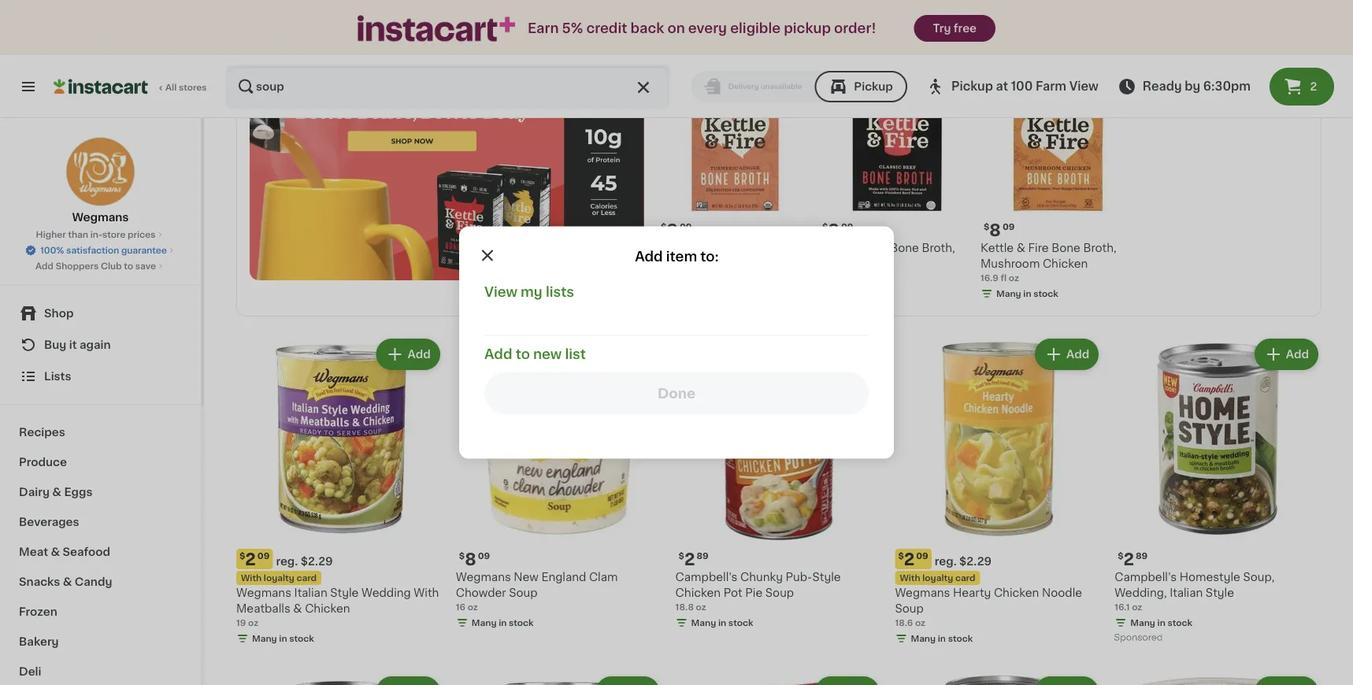 Task type: vqa. For each thing, say whether or not it's contained in the screenshot.
Everyday
no



Task type: describe. For each thing, give the bounding box(es) containing it.
lists link
[[9, 361, 191, 392]]

100
[[1012, 81, 1033, 92]]

& for meat & seafood
[[51, 547, 60, 558]]

100% satisfaction guarantee
[[40, 246, 167, 255]]

many in stock for homestyle
[[1131, 619, 1193, 628]]

support your health.
[[292, 12, 471, 29]]

shop link
[[9, 298, 191, 329]]

stores
[[179, 83, 207, 92]]

free
[[954, 23, 977, 34]]

meatballs
[[236, 603, 291, 615]]

with inside $ 2 09 reg. $2.29 with loyalty card wegmans hearty chicken noodle soup 18.6 oz
[[900, 574, 921, 583]]

item
[[666, 250, 697, 263]]

loyalty inside $ 2 09 reg. $2.29 with loyalty card wegmans hearty chicken noodle soup 18.6 oz
[[923, 574, 954, 583]]

pickup at 100 farm view button
[[927, 65, 1099, 109]]

$ 8 09 for kettle & fire bone broth, turmeric ginger
[[661, 222, 692, 238]]

instacart logo image
[[54, 77, 148, 96]]

style inside campbell's homestyle soup, wedding, italian style 16.1 oz
[[1206, 588, 1235, 599]]

every
[[689, 22, 727, 35]]

ginger
[[710, 259, 747, 270]]

it
[[69, 340, 77, 351]]

pickup for pickup
[[854, 81, 893, 92]]

chicken inside wegmans italian style wedding with meatballs & chicken 19 oz
[[305, 603, 350, 615]]

ready by 6:30pm link
[[1118, 77, 1251, 96]]

buy it again
[[44, 340, 111, 351]]

at
[[996, 81, 1009, 92]]

to inside list_add_items dialog
[[516, 347, 530, 361]]

16.9
[[981, 274, 999, 283]]

produce
[[19, 457, 67, 468]]

pie
[[746, 588, 763, 599]]

many for new
[[472, 619, 497, 628]]

1 card from the left
[[297, 574, 317, 583]]

hearty
[[953, 588, 992, 599]]

credit
[[587, 22, 627, 35]]

with loyalty card price $2.09. original price $2.29. element for italian
[[236, 549, 443, 570]]

clam
[[589, 572, 618, 583]]

snacks
[[19, 577, 60, 588]]

bakery link
[[9, 627, 191, 657]]

all stores link
[[54, 65, 208, 109]]

stock for chunky
[[729, 619, 754, 628]]

many in stock for 2
[[911, 635, 973, 643]]

style inside the campbell's chunky pub-style chicken pot pie soup 18.8 oz
[[813, 572, 841, 583]]

2 button
[[1270, 68, 1335, 106]]

& inside wegmans italian style wedding with meatballs & chicken 19 oz
[[293, 603, 302, 615]]

100% satisfaction guarantee button
[[25, 241, 176, 257]]

$ 2 09
[[240, 551, 270, 568]]

produce link
[[9, 448, 191, 478]]

kettle & fire bone broth, turmeric ginger
[[658, 243, 794, 270]]

wegmans for wegmans new england clam chowder soup 16 oz
[[456, 572, 511, 583]]

oz inside campbell's homestyle soup, wedding, italian style 16.1 oz
[[1132, 603, 1143, 612]]

chicken inside kettle & fire bone broth, mushroom chicken 16.9 fl oz
[[1043, 259, 1088, 270]]

eligible
[[731, 22, 781, 35]]

& for snacks & candy
[[63, 577, 72, 588]]

prices
[[128, 230, 156, 239]]

higher than in-store prices
[[36, 230, 156, 239]]

fire for ginger
[[706, 243, 726, 254]]

add button for wegmans italian style wedding with meatballs & chicken
[[378, 340, 439, 369]]

in-
[[90, 230, 102, 239]]

recipes
[[19, 427, 65, 438]]

broth, for kettle & fire bone broth, mushroom chicken 16.9 fl oz
[[1084, 243, 1117, 254]]

again
[[80, 340, 111, 351]]

meat & seafood
[[19, 547, 110, 558]]

& for kettle & fire bone broth, turmeric ginger
[[694, 243, 703, 254]]

wegmans logo image
[[66, 137, 135, 206]]

$ 8 09 for wegmans new england clam chowder soup
[[459, 551, 490, 568]]

fire for chicken
[[1029, 243, 1049, 254]]

lists
[[546, 285, 574, 299]]

list
[[565, 347, 586, 361]]

all stores
[[165, 83, 207, 92]]

stock for &
[[1034, 290, 1059, 298]]

many for chunky
[[692, 619, 716, 628]]

guarantee
[[121, 246, 167, 255]]

in for 2
[[938, 635, 946, 643]]

soup inside the wegmans new england clam chowder soup 16 oz
[[509, 588, 538, 599]]

ready
[[1143, 81, 1182, 92]]

fl
[[1001, 274, 1007, 283]]

19
[[236, 619, 246, 628]]

pickup at 100 farm view
[[952, 81, 1099, 92]]

& for kettle & fire bone broth, mushroom chicken 16.9 fl oz
[[1017, 243, 1026, 254]]

$ 8 09 for kettle & fire bone broth, classic beef
[[823, 222, 854, 238]]

soup inside the campbell's chunky pub-style chicken pot pie soup 18.8 oz
[[766, 588, 794, 599]]

$ 2 09 reg. $2.29 with loyalty card wegmans hearty chicken noodle soup 18.6 oz
[[895, 551, 1083, 628]]

in for italian
[[279, 635, 287, 643]]

kettle for kettle & fire bone broth, turmeric ginger
[[658, 243, 691, 254]]

oz inside kettle & fire bone broth, mushroom chicken 16.9 fl oz
[[1009, 274, 1020, 283]]

18.6
[[895, 619, 913, 628]]

meat & seafood link
[[9, 537, 191, 567]]

new
[[533, 347, 562, 361]]

by
[[1185, 81, 1201, 92]]

1 reg. from the left
[[276, 556, 298, 567]]

campbell's chunky pub-style chicken pot pie soup 18.8 oz
[[676, 572, 841, 612]]

kettle & fire bone broth, mushroom chicken 16.9 fl oz
[[981, 243, 1117, 283]]

club
[[101, 262, 122, 271]]

support your health. link
[[250, 10, 1309, 46]]

in for &
[[1024, 290, 1032, 298]]

campbell's for chicken
[[676, 572, 738, 583]]

$ 2 89 for campbell's homestyle soup, wedding, italian style
[[1118, 551, 1148, 568]]

kettle & fire bone broth, classic beef
[[819, 243, 956, 270]]

$ inside $ 2 09
[[240, 552, 245, 561]]

add button for kettle & fire bone broth, classic beef
[[909, 63, 970, 91]]

view inside popup button
[[1070, 81, 1099, 92]]

broth, for kettle & fire bone broth, turmeric ginger
[[761, 243, 794, 254]]

wegmans italian style wedding with meatballs & chicken 19 oz
[[236, 588, 439, 628]]

100%
[[40, 246, 64, 255]]

oz inside wegmans italian style wedding with meatballs & chicken 19 oz
[[248, 619, 259, 628]]

health.
[[411, 12, 471, 29]]

09 inside $ 2 09
[[258, 552, 270, 561]]

$ for kettle & fire bone broth, classic beef
[[823, 223, 828, 231]]

16.1
[[1115, 603, 1130, 612]]

view my lists link
[[485, 285, 574, 299]]

many in stock for chunky
[[692, 619, 754, 628]]

$ for campbell's homestyle soup, wedding, italian style
[[1118, 552, 1124, 561]]

buy
[[44, 340, 66, 351]]

with loyalty card
[[241, 574, 317, 583]]

italian inside wegmans italian style wedding with meatballs & chicken 19 oz
[[294, 588, 328, 599]]

deli
[[19, 667, 41, 678]]

& for kettle & fire bone broth, classic beef
[[856, 243, 864, 254]]

better bone broth for better living image
[[250, 58, 645, 280]]

view inside list_add_items dialog
[[485, 285, 518, 299]]

ready by 6:30pm
[[1143, 81, 1251, 92]]

eggs
[[64, 487, 93, 498]]

stock for homestyle
[[1168, 619, 1193, 628]]

service type group
[[691, 71, 908, 102]]

snacks & candy link
[[9, 567, 191, 597]]

8 for kettle & fire bone broth, mushroom chicken
[[990, 222, 1001, 238]]

back
[[631, 22, 665, 35]]

to:
[[701, 250, 719, 263]]

campbell's homestyle soup, wedding, italian style 16.1 oz
[[1115, 572, 1275, 612]]

sponsored badge image
[[1115, 634, 1163, 643]]

shop
[[44, 308, 74, 319]]

8 for kettle & fire bone broth, turmeric ginger
[[667, 222, 678, 238]]

earn 5% credit back on every eligible pickup order!
[[528, 22, 877, 35]]



Task type: locate. For each thing, give the bounding box(es) containing it.
8 up classic
[[828, 222, 840, 238]]

broth, inside kettle & fire bone broth, classic beef
[[922, 243, 956, 254]]

wedding
[[362, 588, 411, 599]]

stock down pot
[[729, 619, 754, 628]]

2 with loyalty card price $2.09. original price $2.29. element from the left
[[895, 549, 1103, 570]]

& right meat
[[51, 547, 60, 558]]

wedding,
[[1115, 588, 1167, 599]]

$2.29 inside $ 2 09 reg. $2.29 with loyalty card wegmans hearty chicken noodle soup 18.6 oz
[[960, 556, 992, 567]]

many down 18.8
[[692, 619, 716, 628]]

higher than in-store prices link
[[36, 229, 165, 241]]

many down 18.6
[[911, 635, 936, 643]]

None search field
[[225, 65, 670, 109]]

many in stock down 18.6
[[911, 635, 973, 643]]

wegmans inside $ 2 09 reg. $2.29 with loyalty card wegmans hearty chicken noodle soup 18.6 oz
[[895, 588, 951, 599]]

$2.29 up hearty
[[960, 556, 992, 567]]

fire up mushroom
[[1029, 243, 1049, 254]]

view my lists
[[485, 285, 574, 299]]

reg. inside $ 2 09 reg. $2.29 with loyalty card wegmans hearty chicken noodle soup 18.6 oz
[[935, 556, 957, 567]]

& left eggs
[[52, 487, 61, 498]]

fire inside kettle & fire bone broth, turmeric ginger
[[706, 243, 726, 254]]

in down meatballs
[[279, 635, 287, 643]]

my
[[521, 285, 543, 299]]

& up mushroom
[[1017, 243, 1026, 254]]

0 horizontal spatial kettle
[[658, 243, 691, 254]]

0 horizontal spatial campbell's
[[676, 572, 738, 583]]

1 horizontal spatial card
[[956, 574, 976, 583]]

$ 2 89 up wedding,
[[1118, 551, 1148, 568]]

campbell's inside the campbell's chunky pub-style chicken pot pie soup 18.8 oz
[[676, 572, 738, 583]]

soup,
[[1244, 572, 1275, 583]]

wegmans for wegmans
[[72, 212, 129, 223]]

1 horizontal spatial with loyalty card price $2.09. original price $2.29. element
[[895, 549, 1103, 570]]

fire inside kettle & fire bone broth, mushroom chicken 16.9 fl oz
[[1029, 243, 1049, 254]]

in down mushroom
[[1024, 290, 1032, 298]]

2 inside button
[[1311, 81, 1318, 92]]

2
[[1311, 81, 1318, 92], [245, 551, 256, 568], [904, 551, 915, 568], [685, 551, 695, 568], [1124, 551, 1135, 568]]

2 horizontal spatial style
[[1206, 588, 1235, 599]]

soup up 18.6
[[895, 603, 924, 615]]

in down pot
[[719, 619, 727, 628]]

wegmans inside the wegmans new england clam chowder soup 16 oz
[[456, 572, 511, 583]]

soup down chunky
[[766, 588, 794, 599]]

all
[[165, 83, 177, 92]]

many in stock for italian
[[252, 635, 314, 643]]

& left candy
[[63, 577, 72, 588]]

classic
[[819, 259, 860, 270]]

1 89 from the left
[[697, 552, 709, 561]]

bone
[[729, 243, 758, 254], [891, 243, 919, 254], [1052, 243, 1081, 254]]

chunky
[[741, 572, 783, 583]]

1 horizontal spatial $ 2 89
[[1118, 551, 1148, 568]]

2 $2.29 from the left
[[960, 556, 992, 567]]

oz inside the campbell's chunky pub-style chicken pot pie soup 18.8 oz
[[696, 603, 707, 612]]

& for dairy & eggs
[[52, 487, 61, 498]]

1 horizontal spatial pickup
[[952, 81, 994, 92]]

add shoppers club to save link
[[35, 260, 166, 273]]

stock for 2
[[948, 635, 973, 643]]

89 for campbell's homestyle soup, wedding, italian style
[[1136, 552, 1148, 561]]

oz right 18.6
[[916, 619, 926, 628]]

add item to:
[[635, 250, 719, 263]]

style down homestyle at the bottom of the page
[[1206, 588, 1235, 599]]

oz right 18.8
[[696, 603, 707, 612]]

1 horizontal spatial campbell's
[[1115, 572, 1177, 583]]

0 vertical spatial to
[[124, 262, 133, 271]]

many in stock down fl
[[997, 290, 1059, 298]]

reg. up hearty
[[935, 556, 957, 567]]

higher
[[36, 230, 66, 239]]

kettle inside kettle & fire bone broth, turmeric ginger
[[658, 243, 691, 254]]

in down chowder
[[499, 619, 507, 628]]

0 vertical spatial view
[[1070, 81, 1099, 92]]

0 horizontal spatial loyalty
[[264, 574, 295, 583]]

2 reg. from the left
[[935, 556, 957, 567]]

$ for wegmans new england clam chowder soup
[[459, 552, 465, 561]]

1 horizontal spatial style
[[813, 572, 841, 583]]

express icon image
[[358, 15, 515, 41]]

italian inside campbell's homestyle soup, wedding, italian style 16.1 oz
[[1170, 588, 1203, 599]]

0 horizontal spatial card
[[297, 574, 317, 583]]

2 horizontal spatial kettle
[[981, 243, 1014, 254]]

09 for wegmans new england clam chowder soup
[[478, 552, 490, 561]]

order!
[[835, 22, 877, 35]]

add to new list link
[[485, 347, 586, 361]]

on
[[668, 22, 685, 35]]

italian down homestyle at the bottom of the page
[[1170, 588, 1203, 599]]

reg.
[[276, 556, 298, 567], [935, 556, 957, 567]]

chicken down the reg. $2.29
[[305, 603, 350, 615]]

stock for italian
[[289, 635, 314, 643]]

8
[[667, 222, 678, 238], [828, 222, 840, 238], [990, 222, 1001, 238], [465, 551, 476, 568]]

loyalty up hearty
[[923, 574, 954, 583]]

oz inside $ 2 09 reg. $2.29 with loyalty card wegmans hearty chicken noodle soup 18.6 oz
[[916, 619, 926, 628]]

stock down hearty
[[948, 635, 973, 643]]

many down meatballs
[[252, 635, 277, 643]]

$ 2 89 up 18.8
[[679, 551, 709, 568]]

kettle
[[658, 243, 691, 254], [819, 243, 853, 254], [981, 243, 1014, 254]]

add to new list
[[485, 347, 586, 361]]

broth, for kettle & fire bone broth, classic beef
[[922, 243, 956, 254]]

stock down wegmans italian style wedding with meatballs & chicken 19 oz
[[289, 635, 314, 643]]

new
[[514, 572, 539, 583]]

1 horizontal spatial broth,
[[922, 243, 956, 254]]

1 with loyalty card price $2.09. original price $2.29. element from the left
[[236, 549, 443, 570]]

to left save
[[124, 262, 133, 271]]

2 $ 2 89 from the left
[[1118, 551, 1148, 568]]

stock down the wegmans new england clam chowder soup 16 oz at the left of the page
[[509, 619, 534, 628]]

fire for beef
[[867, 243, 888, 254]]

bone inside kettle & fire bone broth, mushroom chicken 16.9 fl oz
[[1052, 243, 1081, 254]]

$ for campbell's chunky pub-style chicken pot pie soup
[[679, 552, 685, 561]]

chicken up 18.8
[[676, 588, 721, 599]]

0 horizontal spatial to
[[124, 262, 133, 271]]

reg. $2.29
[[276, 556, 333, 567]]

pickup for pickup at 100 farm view
[[952, 81, 994, 92]]

1 horizontal spatial view
[[1070, 81, 1099, 92]]

broth, inside kettle & fire bone broth, turmeric ginger
[[761, 243, 794, 254]]

oz down wedding,
[[1132, 603, 1143, 612]]

stock down campbell's homestyle soup, wedding, italian style 16.1 oz
[[1168, 619, 1193, 628]]

2 card from the left
[[956, 574, 976, 583]]

kettle up classic
[[819, 243, 853, 254]]

0 horizontal spatial bone
[[729, 243, 758, 254]]

add inside add shoppers club to save link
[[35, 262, 54, 271]]

kettle & fire image
[[250, 10, 285, 46]]

1 horizontal spatial $2.29
[[960, 556, 992, 567]]

add button for kettle & fire bone broth, mushroom chicken
[[1071, 63, 1132, 91]]

kettle inside kettle & fire bone broth, mushroom chicken 16.9 fl oz
[[981, 243, 1014, 254]]

pickup inside button
[[854, 81, 893, 92]]

16
[[456, 603, 466, 612]]

& up turmeric on the top of page
[[694, 243, 703, 254]]

try free
[[933, 23, 977, 34]]

oz inside the wegmans new england clam chowder soup 16 oz
[[468, 603, 478, 612]]

1 horizontal spatial reg.
[[935, 556, 957, 567]]

with right wedding
[[414, 588, 439, 599]]

1 italian from the left
[[294, 588, 328, 599]]

1 vertical spatial view
[[485, 285, 518, 299]]

0 horizontal spatial reg.
[[276, 556, 298, 567]]

2 horizontal spatial soup
[[895, 603, 924, 615]]

2 horizontal spatial bone
[[1052, 243, 1081, 254]]

bone for beef
[[891, 243, 919, 254]]

stock down kettle & fire bone broth, mushroom chicken 16.9 fl oz
[[1034, 290, 1059, 298]]

$ 8 09 up add item to:
[[661, 222, 692, 238]]

$ for kettle & fire bone broth, turmeric ginger
[[661, 223, 667, 231]]

$ up 18.8
[[679, 552, 685, 561]]

dairy & eggs link
[[9, 478, 191, 507]]

view right farm at right top
[[1070, 81, 1099, 92]]

homestyle
[[1180, 572, 1241, 583]]

satisfaction
[[66, 246, 119, 255]]

09 for kettle & fire bone broth, classic beef
[[841, 223, 854, 231]]

8 for wegmans new england clam chowder soup
[[465, 551, 476, 568]]

0 horizontal spatial with
[[241, 574, 262, 583]]

candy
[[75, 577, 112, 588]]

with loyalty card price $2.09. original price $2.29. element up hearty
[[895, 549, 1103, 570]]

stock for new
[[509, 619, 534, 628]]

fire inside kettle & fire bone broth, classic beef
[[867, 243, 888, 254]]

many in stock down meatballs
[[252, 635, 314, 643]]

mushroom
[[981, 259, 1040, 270]]

kettle up mushroom
[[981, 243, 1014, 254]]

1 horizontal spatial loyalty
[[923, 574, 954, 583]]

bone for ginger
[[729, 243, 758, 254]]

1 $2.29 from the left
[[301, 556, 333, 567]]

$2.29 up with loyalty card
[[301, 556, 333, 567]]

many for 2
[[911, 635, 936, 643]]

many for homestyle
[[1131, 619, 1156, 628]]

store
[[102, 230, 126, 239]]

bone for chicken
[[1052, 243, 1081, 254]]

wegmans link
[[66, 137, 135, 225]]

style inside wegmans italian style wedding with meatballs & chicken 19 oz
[[330, 588, 359, 599]]

many in stock for &
[[997, 290, 1059, 298]]

with loyalty card price $2.09. original price $2.29. element for 2
[[895, 549, 1103, 570]]

many for italian
[[252, 635, 277, 643]]

8 up chowder
[[465, 551, 476, 568]]

view
[[1070, 81, 1099, 92], [485, 285, 518, 299]]

chicken
[[1043, 259, 1088, 270], [994, 588, 1040, 599], [676, 588, 721, 599], [305, 603, 350, 615]]

add button for kettle & fire bone broth, turmeric ginger
[[748, 63, 808, 91]]

save
[[135, 262, 156, 271]]

in for chunky
[[719, 619, 727, 628]]

style right chunky
[[813, 572, 841, 583]]

89 up the campbell's chunky pub-style chicken pot pie soup 18.8 oz
[[697, 552, 709, 561]]

pickup left at
[[952, 81, 994, 92]]

wegmans up chowder
[[456, 572, 511, 583]]

1 vertical spatial to
[[516, 347, 530, 361]]

beverages link
[[9, 507, 191, 537]]

style
[[813, 572, 841, 583], [330, 588, 359, 599], [1206, 588, 1235, 599]]

wegmans up 18.6
[[895, 588, 951, 599]]

wegmans inside wegmans italian style wedding with meatballs & chicken 19 oz
[[236, 588, 292, 599]]

$ up add item to:
[[661, 223, 667, 231]]

many for &
[[997, 290, 1022, 298]]

fire up beef
[[867, 243, 888, 254]]

1 horizontal spatial bone
[[891, 243, 919, 254]]

chicken right mushroom
[[1043, 259, 1088, 270]]

oz right fl
[[1009, 274, 1020, 283]]

in up sponsored badge image on the bottom of the page
[[1158, 619, 1166, 628]]

wegmans up meatballs
[[236, 588, 292, 599]]

bone inside kettle & fire bone broth, turmeric ginger
[[729, 243, 758, 254]]

beef
[[863, 259, 889, 270]]

dairy
[[19, 487, 50, 498]]

campbell's
[[676, 572, 738, 583], [1115, 572, 1177, 583]]

1 $ 2 89 from the left
[[679, 551, 709, 568]]

$ up mushroom
[[984, 223, 990, 231]]

$ 8 09 up mushroom
[[984, 222, 1015, 238]]

oz right "19"
[[248, 619, 259, 628]]

2 bone from the left
[[891, 243, 919, 254]]

1 horizontal spatial with
[[414, 588, 439, 599]]

09 for kettle & fire bone broth, mushroom chicken
[[1003, 223, 1015, 231]]

$ 8 09
[[661, 222, 692, 238], [823, 222, 854, 238], [984, 222, 1015, 238], [459, 551, 490, 568]]

1 campbell's from the left
[[676, 572, 738, 583]]

0 horizontal spatial $2.29
[[301, 556, 333, 567]]

list_add_items dialog
[[459, 227, 894, 459]]

0 horizontal spatial soup
[[509, 588, 538, 599]]

soup down new
[[509, 588, 538, 599]]

beverages
[[19, 517, 79, 528]]

with loyalty card price $2.09. original price $2.29. element up wegmans italian style wedding with meatballs & chicken 19 oz
[[236, 549, 443, 570]]

09 inside $ 2 09 reg. $2.29 with loyalty card wegmans hearty chicken noodle soup 18.6 oz
[[917, 552, 929, 561]]

0 horizontal spatial style
[[330, 588, 359, 599]]

chicken inside $ 2 09 reg. $2.29 with loyalty card wegmans hearty chicken noodle soup 18.6 oz
[[994, 588, 1040, 599]]

with down $ 2 09
[[241, 574, 262, 583]]

1 horizontal spatial fire
[[867, 243, 888, 254]]

kettle for kettle & fire bone broth, classic beef
[[819, 243, 853, 254]]

kettle up turmeric on the top of page
[[658, 243, 691, 254]]

2 horizontal spatial fire
[[1029, 243, 1049, 254]]

2 89 from the left
[[1136, 552, 1148, 561]]

many down fl
[[997, 290, 1022, 298]]

$ 2 89
[[679, 551, 709, 568], [1118, 551, 1148, 568]]

add shoppers club to save
[[35, 262, 156, 271]]

0 horizontal spatial $ 2 89
[[679, 551, 709, 568]]

1 kettle from the left
[[658, 243, 691, 254]]

2 fire from the left
[[867, 243, 888, 254]]

& inside kettle & fire bone broth, mushroom chicken 16.9 fl oz
[[1017, 243, 1026, 254]]

0 horizontal spatial view
[[485, 285, 518, 299]]

to left new
[[516, 347, 530, 361]]

card
[[297, 574, 317, 583], [956, 574, 976, 583]]

earn
[[528, 22, 559, 35]]

$ up chowder
[[459, 552, 465, 561]]

card down the reg. $2.29
[[297, 574, 317, 583]]

bakery
[[19, 637, 59, 648]]

wegmans up higher than in-store prices "link" on the top of page
[[72, 212, 129, 223]]

& right meatballs
[[293, 603, 302, 615]]

view left my
[[485, 285, 518, 299]]

5%
[[562, 22, 583, 35]]

8 up mushroom
[[990, 222, 1001, 238]]

3 broth, from the left
[[1084, 243, 1117, 254]]

3 fire from the left
[[1029, 243, 1049, 254]]

$ up classic
[[823, 223, 828, 231]]

pickup inside popup button
[[952, 81, 994, 92]]

3 bone from the left
[[1052, 243, 1081, 254]]

chicken right hearty
[[994, 588, 1040, 599]]

89 up wedding,
[[1136, 552, 1148, 561]]

&
[[694, 243, 703, 254], [856, 243, 864, 254], [1017, 243, 1026, 254], [52, 487, 61, 498], [51, 547, 60, 558], [63, 577, 72, 588], [293, 603, 302, 615]]

noodle
[[1042, 588, 1083, 599]]

1 horizontal spatial kettle
[[819, 243, 853, 254]]

0 horizontal spatial broth,
[[761, 243, 794, 254]]

campbell's for italian
[[1115, 572, 1177, 583]]

pickup
[[784, 22, 831, 35]]

& inside kettle & fire bone broth, classic beef
[[856, 243, 864, 254]]

3 kettle from the left
[[981, 243, 1014, 254]]

0 horizontal spatial fire
[[706, 243, 726, 254]]

& inside kettle & fire bone broth, turmeric ginger
[[694, 243, 703, 254]]

0 horizontal spatial with loyalty card price $2.09. original price $2.29. element
[[236, 549, 443, 570]]

broth, inside kettle & fire bone broth, mushroom chicken 16.9 fl oz
[[1084, 243, 1117, 254]]

product group
[[658, 58, 813, 303], [819, 58, 975, 285], [981, 58, 1136, 303], [236, 336, 443, 648], [895, 336, 1103, 648], [1115, 336, 1322, 647], [236, 674, 443, 686], [456, 674, 663, 686], [676, 674, 883, 686], [895, 674, 1103, 686], [1115, 674, 1322, 686]]

fire up ginger at the top right
[[706, 243, 726, 254]]

meat
[[19, 547, 48, 558]]

soup inside $ 2 09 reg. $2.29 with loyalty card wegmans hearty chicken noodle soup 18.6 oz
[[895, 603, 924, 615]]

$ 8 09 up chowder
[[459, 551, 490, 568]]

many in stock down pot
[[692, 619, 754, 628]]

loyalty down the reg. $2.29
[[264, 574, 295, 583]]

in for homestyle
[[1158, 619, 1166, 628]]

with inside wegmans italian style wedding with meatballs & chicken 19 oz
[[414, 588, 439, 599]]

$ 8 09 up classic
[[823, 222, 854, 238]]

support
[[292, 12, 363, 29]]

many in stock for new
[[472, 619, 534, 628]]

fire
[[706, 243, 726, 254], [867, 243, 888, 254], [1029, 243, 1049, 254]]

style left wedding
[[330, 588, 359, 599]]

1 bone from the left
[[729, 243, 758, 254]]

many up sponsored badge image on the bottom of the page
[[1131, 619, 1156, 628]]

add button for wegmans hearty chicken noodle soup
[[1037, 340, 1098, 369]]

$ 8 09 for kettle & fire bone broth, mushroom chicken
[[984, 222, 1015, 238]]

& up beef
[[856, 243, 864, 254]]

card inside $ 2 09 reg. $2.29 with loyalty card wegmans hearty chicken noodle soup 18.6 oz
[[956, 574, 976, 583]]

wegmans new england clam chowder soup 16 oz
[[456, 572, 618, 612]]

many in stock down chowder
[[472, 619, 534, 628]]

1 horizontal spatial to
[[516, 347, 530, 361]]

frozen link
[[9, 597, 191, 627]]

in for new
[[499, 619, 507, 628]]

with up 18.6
[[900, 574, 921, 583]]

england
[[542, 572, 587, 583]]

2 italian from the left
[[1170, 588, 1203, 599]]

wegmans for wegmans italian style wedding with meatballs & chicken 19 oz
[[236, 588, 292, 599]]

8 for kettle & fire bone broth, classic beef
[[828, 222, 840, 238]]

chicken inside the campbell's chunky pub-style chicken pot pie soup 18.8 oz
[[676, 588, 721, 599]]

campbell's up pot
[[676, 572, 738, 583]]

$ 2 89 for campbell's chunky pub-style chicken pot pie soup
[[679, 551, 709, 568]]

2 horizontal spatial broth,
[[1084, 243, 1117, 254]]

8 up add item to:
[[667, 222, 678, 238]]

1 horizontal spatial 89
[[1136, 552, 1148, 561]]

0 horizontal spatial italian
[[294, 588, 328, 599]]

1 horizontal spatial soup
[[766, 588, 794, 599]]

campbell's up wedding,
[[1115, 572, 1177, 583]]

in down $ 2 09 reg. $2.29 with loyalty card wegmans hearty chicken noodle soup 18.6 oz
[[938, 635, 946, 643]]

add
[[778, 72, 801, 83], [939, 72, 962, 83], [1101, 72, 1124, 83], [635, 250, 663, 263], [35, 262, 54, 271], [485, 347, 513, 361], [408, 349, 431, 360], [1067, 349, 1090, 360], [1287, 349, 1310, 360]]

09
[[680, 223, 692, 231], [841, 223, 854, 231], [1003, 223, 1015, 231], [258, 552, 270, 561], [478, 552, 490, 561], [917, 552, 929, 561]]

bone inside kettle & fire bone broth, classic beef
[[891, 243, 919, 254]]

deli link
[[9, 657, 191, 686]]

many down chowder
[[472, 619, 497, 628]]

lists
[[44, 371, 71, 382]]

$ up with loyalty card
[[240, 552, 245, 561]]

0 horizontal spatial 89
[[697, 552, 709, 561]]

pickup down order!
[[854, 81, 893, 92]]

shoppers
[[56, 262, 99, 271]]

card up hearty
[[956, 574, 976, 583]]

$2.29
[[301, 556, 333, 567], [960, 556, 992, 567]]

2 kettle from the left
[[819, 243, 853, 254]]

kettle inside kettle & fire bone broth, classic beef
[[819, 243, 853, 254]]

1 horizontal spatial italian
[[1170, 588, 1203, 599]]

reg. up with loyalty card
[[276, 556, 298, 567]]

many in stock up sponsored badge image on the bottom of the page
[[1131, 619, 1193, 628]]

2 loyalty from the left
[[923, 574, 954, 583]]

italian down the reg. $2.29
[[294, 588, 328, 599]]

add button
[[748, 63, 808, 91], [909, 63, 970, 91], [1071, 63, 1132, 91], [378, 340, 439, 369], [1037, 340, 1098, 369], [1257, 340, 1317, 369]]

1 loyalty from the left
[[264, 574, 295, 583]]

0 horizontal spatial pickup
[[854, 81, 893, 92]]

$ up wedding,
[[1118, 552, 1124, 561]]

18.8
[[676, 603, 694, 612]]

09 for kettle & fire bone broth, turmeric ginger
[[680, 223, 692, 231]]

with loyalty card price $2.09. original price $2.29. element
[[236, 549, 443, 570], [895, 549, 1103, 570]]

1 fire from the left
[[706, 243, 726, 254]]

pickup button
[[815, 71, 908, 102]]

6:30pm
[[1204, 81, 1251, 92]]

1 broth, from the left
[[761, 243, 794, 254]]

many
[[997, 290, 1022, 298], [472, 619, 497, 628], [692, 619, 716, 628], [1131, 619, 1156, 628], [252, 635, 277, 643], [911, 635, 936, 643]]

turmeric
[[658, 259, 707, 270]]

oz right 16
[[468, 603, 478, 612]]

89 for campbell's chunky pub-style chicken pot pie soup
[[697, 552, 709, 561]]

stock
[[1034, 290, 1059, 298], [509, 619, 534, 628], [729, 619, 754, 628], [1168, 619, 1193, 628], [289, 635, 314, 643], [948, 635, 973, 643]]

campbell's inside campbell's homestyle soup, wedding, italian style 16.1 oz
[[1115, 572, 1177, 583]]

2 campbell's from the left
[[1115, 572, 1177, 583]]

$ for kettle & fire bone broth, mushroom chicken
[[984, 223, 990, 231]]

2 broth, from the left
[[922, 243, 956, 254]]

2 horizontal spatial with
[[900, 574, 921, 583]]

$ inside $ 2 09 reg. $2.29 with loyalty card wegmans hearty chicken noodle soup 18.6 oz
[[899, 552, 904, 561]]

2 inside $ 2 09 reg. $2.29 with loyalty card wegmans hearty chicken noodle soup 18.6 oz
[[904, 551, 915, 568]]

$ up 18.6
[[899, 552, 904, 561]]



